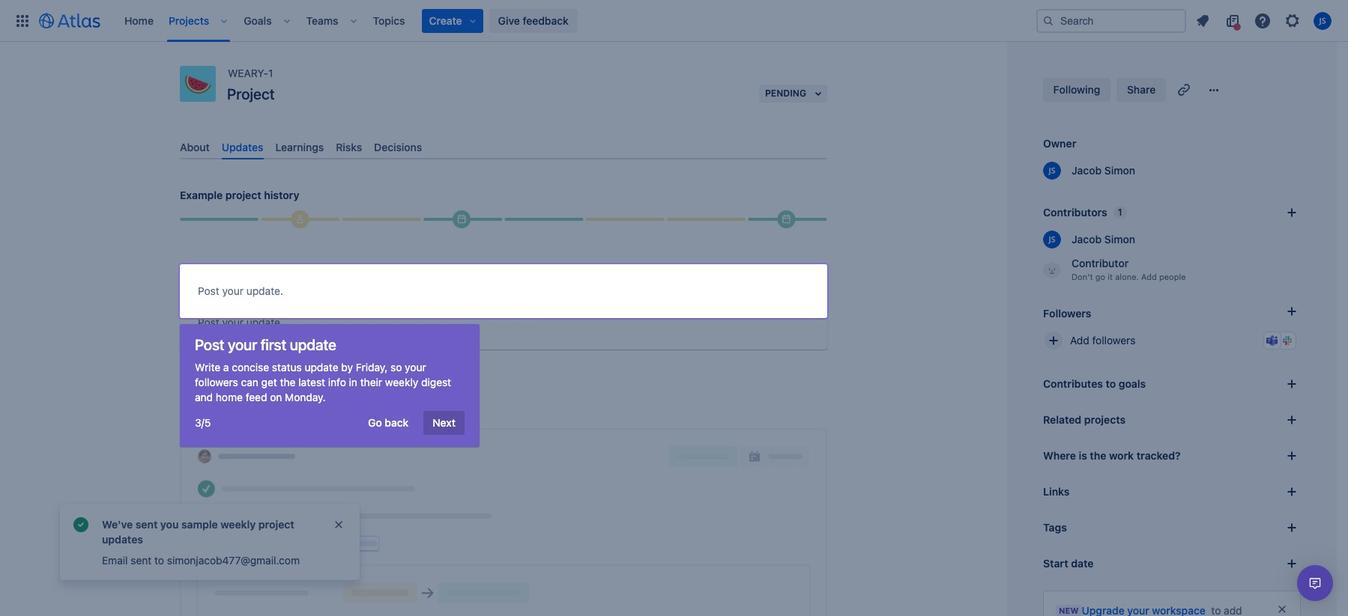 Task type: describe. For each thing, give the bounding box(es) containing it.
topics link
[[368, 9, 410, 33]]

msteams logo showing  channels are connected to this project image
[[1267, 335, 1279, 347]]

next
[[433, 417, 456, 430]]

projects link
[[164, 9, 214, 33]]

get
[[261, 376, 277, 389]]

where is the work tracked?
[[1043, 450, 1181, 462]]

it
[[1108, 272, 1113, 282]]

banner containing home
[[0, 0, 1349, 42]]

work
[[1109, 450, 1134, 462]]

contributors
[[1043, 206, 1108, 219]]

1 vertical spatial post
[[198, 316, 219, 329]]

example project history
[[180, 189, 299, 202]]

3/5
[[195, 417, 211, 430]]

friday,
[[356, 361, 388, 374]]

date
[[1071, 558, 1094, 570]]

1 inside weary-1 project
[[268, 67, 273, 79]]

tags
[[1043, 522, 1067, 534]]

about
[[180, 141, 210, 154]]

new
[[1059, 606, 1079, 616]]

contributes to goals
[[1043, 378, 1146, 391]]

home
[[124, 14, 154, 27]]

where
[[1043, 450, 1076, 462]]

2 update. from the top
[[246, 316, 283, 329]]

write
[[195, 361, 221, 374]]

go back button
[[359, 412, 418, 436]]

and
[[195, 391, 213, 404]]

add inside add followers button
[[1070, 334, 1090, 347]]

give feedback button
[[489, 9, 578, 33]]

1 horizontal spatial to
[[1106, 378, 1116, 391]]

go back
[[368, 417, 409, 430]]

example for example project update card
[[180, 367, 223, 380]]

learnings
[[275, 141, 324, 154]]

weekly inside "we've sent you sample weekly project updates"
[[221, 519, 256, 531]]

go
[[1096, 272, 1106, 282]]

history
[[264, 189, 299, 202]]

weary-1 link
[[228, 66, 273, 81]]

first
[[261, 337, 286, 354]]

help image
[[1254, 12, 1272, 30]]

share
[[1127, 83, 1156, 96]]

tracked?
[[1137, 450, 1181, 462]]

goals link
[[239, 9, 276, 33]]

post your first update write a concise status update by friday, so your followers can get the latest info in their weekly digest and home feed on monday.
[[195, 337, 451, 404]]

new link
[[1056, 604, 1206, 617]]

card
[[302, 367, 325, 380]]

their
[[360, 376, 382, 389]]

latest
[[299, 376, 325, 389]]

back
[[385, 417, 409, 430]]

related
[[1043, 414, 1082, 427]]

example for example project history
[[180, 189, 223, 202]]

home link
[[120, 9, 158, 33]]

goals
[[1119, 378, 1146, 391]]

2 post your update. from the top
[[198, 316, 283, 329]]

1 vertical spatial the
[[1090, 450, 1107, 462]]

followers
[[1043, 307, 1092, 320]]

project
[[227, 85, 275, 103]]

weary-
[[228, 67, 268, 79]]

start date
[[1043, 558, 1094, 570]]

in
[[349, 376, 358, 389]]

related projects
[[1043, 414, 1126, 427]]

feedback
[[523, 14, 569, 27]]

digest
[[421, 376, 451, 389]]

sent for email
[[131, 555, 152, 567]]

alone.
[[1115, 272, 1139, 282]]

top element
[[9, 0, 1037, 42]]

add follower image
[[1045, 332, 1063, 350]]

contributor don't go it alone. add people
[[1072, 257, 1186, 282]]

decisions
[[374, 141, 422, 154]]

give feedback
[[498, 14, 569, 27]]

is
[[1079, 450, 1088, 462]]

next button
[[424, 412, 465, 436]]

close banner image
[[1277, 604, 1289, 616]]

concise
[[232, 361, 269, 374]]

update up the on
[[264, 367, 300, 380]]

weekly inside post your first update write a concise status update by friday, so your followers can get the latest info in their weekly digest and home feed on monday.
[[385, 376, 418, 389]]



Task type: vqa. For each thing, say whether or not it's contained in the screenshot.
3rd Settings image from the left
no



Task type: locate. For each thing, give the bounding box(es) containing it.
we've
[[102, 519, 133, 531]]

0 vertical spatial add
[[1142, 272, 1157, 282]]

to left goals in the bottom of the page
[[1106, 378, 1116, 391]]

can
[[241, 376, 259, 389]]

by
[[341, 361, 353, 374]]

0 vertical spatial post
[[198, 285, 219, 298]]

add
[[1142, 272, 1157, 282], [1070, 334, 1090, 347]]

so
[[391, 361, 402, 374]]

email sent to simonjacob477@gmail.com
[[102, 555, 300, 567]]

example project update card
[[180, 367, 325, 380]]

weekly up simonjacob477@gmail.com
[[221, 519, 256, 531]]

teams
[[306, 14, 338, 27]]

weary-1 project
[[227, 67, 275, 103]]

sent for we've
[[136, 519, 158, 531]]

1 vertical spatial post your update.
[[198, 316, 283, 329]]

open intercom messenger image
[[1307, 575, 1325, 593]]

0 horizontal spatial weekly
[[221, 519, 256, 531]]

project inside "we've sent you sample weekly project updates"
[[259, 519, 294, 531]]

the right is
[[1090, 450, 1107, 462]]

1 vertical spatial project
[[225, 367, 261, 380]]

project left history
[[225, 189, 261, 202]]

share button
[[1117, 78, 1167, 102]]

0 vertical spatial sent
[[136, 519, 158, 531]]

1 horizontal spatial the
[[1090, 450, 1107, 462]]

updates
[[222, 141, 263, 154]]

add followers button
[[1037, 325, 1307, 358]]

1
[[268, 67, 273, 79], [1118, 207, 1123, 218]]

add right alone.
[[1142, 272, 1157, 282]]

sent
[[136, 519, 158, 531], [131, 555, 152, 567]]

1 horizontal spatial followers
[[1093, 334, 1136, 347]]

0 vertical spatial 1
[[268, 67, 273, 79]]

Main content area, start typing to enter text. text field
[[198, 314, 810, 337]]

1 vertical spatial sent
[[131, 555, 152, 567]]

to
[[1106, 378, 1116, 391], [154, 555, 164, 567]]

0 horizontal spatial add
[[1070, 334, 1090, 347]]

status
[[272, 361, 302, 374]]

sent inside "we've sent you sample weekly project updates"
[[136, 519, 158, 531]]

tab list
[[174, 135, 834, 160]]

add inside contributor don't go it alone. add people
[[1142, 272, 1157, 282]]

sample
[[181, 519, 218, 531]]

1 up the project
[[268, 67, 273, 79]]

0 horizontal spatial 1
[[268, 67, 273, 79]]

1 vertical spatial 1
[[1118, 207, 1123, 218]]

0 vertical spatial project
[[225, 189, 261, 202]]

home
[[216, 391, 243, 404]]

weekly
[[385, 376, 418, 389], [221, 519, 256, 531]]

your
[[222, 285, 244, 298], [222, 316, 244, 329], [228, 337, 257, 354], [405, 361, 426, 374]]

project for update
[[225, 367, 261, 380]]

add followers
[[1070, 334, 1136, 347]]

1 vertical spatial to
[[154, 555, 164, 567]]

update up latest
[[305, 361, 339, 374]]

following button
[[1043, 78, 1111, 102]]

1 update. from the top
[[246, 285, 283, 298]]

owner
[[1043, 137, 1077, 150]]

1 post your update. from the top
[[198, 285, 283, 298]]

you
[[160, 519, 179, 531]]

followers inside button
[[1093, 334, 1136, 347]]

add a follower image
[[1283, 303, 1301, 321]]

following
[[1054, 83, 1101, 96]]

project up feed
[[225, 367, 261, 380]]

slack logo showing nan channels are connected to this project image
[[1282, 335, 1294, 347]]

0 vertical spatial update.
[[246, 285, 283, 298]]

sent right email
[[131, 555, 152, 567]]

we've sent you sample weekly project updates
[[102, 519, 294, 546]]

people
[[1160, 272, 1186, 282]]

followers up goals in the bottom of the page
[[1093, 334, 1136, 347]]

links
[[1043, 486, 1070, 498]]

to down you
[[154, 555, 164, 567]]

project for history
[[225, 189, 261, 202]]

1 vertical spatial update.
[[246, 316, 283, 329]]

1 right contributors
[[1118, 207, 1123, 218]]

example
[[180, 189, 223, 202], [180, 367, 223, 380]]

banner
[[0, 0, 1349, 42]]

example down about
[[180, 189, 223, 202]]

risks
[[336, 141, 362, 154]]

give
[[498, 14, 520, 27]]

contributor
[[1072, 257, 1129, 270]]

1 vertical spatial add
[[1070, 334, 1090, 347]]

a
[[223, 361, 229, 374]]

the down status
[[280, 376, 296, 389]]

followers
[[1093, 334, 1136, 347], [195, 376, 238, 389]]

example up 'and'
[[180, 367, 223, 380]]

post
[[198, 285, 219, 298], [198, 316, 219, 329], [195, 337, 224, 354]]

0 vertical spatial weekly
[[385, 376, 418, 389]]

followers down write
[[195, 376, 238, 389]]

projects
[[169, 14, 209, 27]]

2 vertical spatial post
[[195, 337, 224, 354]]

0 vertical spatial the
[[280, 376, 296, 389]]

project
[[225, 189, 261, 202], [225, 367, 261, 380], [259, 519, 294, 531]]

start
[[1043, 558, 1069, 570]]

post your update.
[[198, 285, 283, 298], [198, 316, 283, 329]]

sent left you
[[136, 519, 158, 531]]

0 vertical spatial post your update.
[[198, 285, 283, 298]]

1 horizontal spatial weekly
[[385, 376, 418, 389]]

on
[[270, 391, 282, 404]]

1 horizontal spatial 1
[[1118, 207, 1123, 218]]

tab list containing about
[[174, 135, 834, 160]]

project up simonjacob477@gmail.com
[[259, 519, 294, 531]]

0 vertical spatial followers
[[1093, 334, 1136, 347]]

0 vertical spatial example
[[180, 189, 223, 202]]

1 vertical spatial followers
[[195, 376, 238, 389]]

monday.
[[285, 391, 326, 404]]

weekly down so
[[385, 376, 418, 389]]

dismiss image
[[333, 519, 345, 531]]

2 example from the top
[[180, 367, 223, 380]]

go
[[368, 417, 382, 430]]

update up card
[[290, 337, 336, 354]]

search image
[[1043, 15, 1055, 27]]

1 example from the top
[[180, 189, 223, 202]]

add right add follower icon
[[1070, 334, 1090, 347]]

0 horizontal spatial followers
[[195, 376, 238, 389]]

followers inside post your first update write a concise status update by friday, so your followers can get the latest info in their weekly digest and home feed on monday.
[[195, 376, 238, 389]]

0 horizontal spatial to
[[154, 555, 164, 567]]

post inside post your first update write a concise status update by friday, so your followers can get the latest info in their weekly digest and home feed on monday.
[[195, 337, 224, 354]]

Search field
[[1037, 9, 1187, 33]]

0 vertical spatial to
[[1106, 378, 1116, 391]]

teams link
[[302, 9, 343, 33]]

2 vertical spatial project
[[259, 519, 294, 531]]

simonjacob477@gmail.com
[[167, 555, 300, 567]]

1 vertical spatial weekly
[[221, 519, 256, 531]]

info
[[328, 376, 346, 389]]

email
[[102, 555, 128, 567]]

feed
[[246, 391, 267, 404]]

update.
[[246, 285, 283, 298], [246, 316, 283, 329]]

1 horizontal spatial add
[[1142, 272, 1157, 282]]

projects
[[1084, 414, 1126, 427]]

contributes
[[1043, 378, 1103, 391]]

topics
[[373, 14, 405, 27]]

1 vertical spatial example
[[180, 367, 223, 380]]

don't
[[1072, 272, 1093, 282]]

goals
[[244, 14, 272, 27]]

updates
[[102, 534, 143, 546]]

0 horizontal spatial the
[[280, 376, 296, 389]]

the inside post your first update write a concise status update by friday, so your followers can get the latest info in their weekly digest and home feed on monday.
[[280, 376, 296, 389]]



